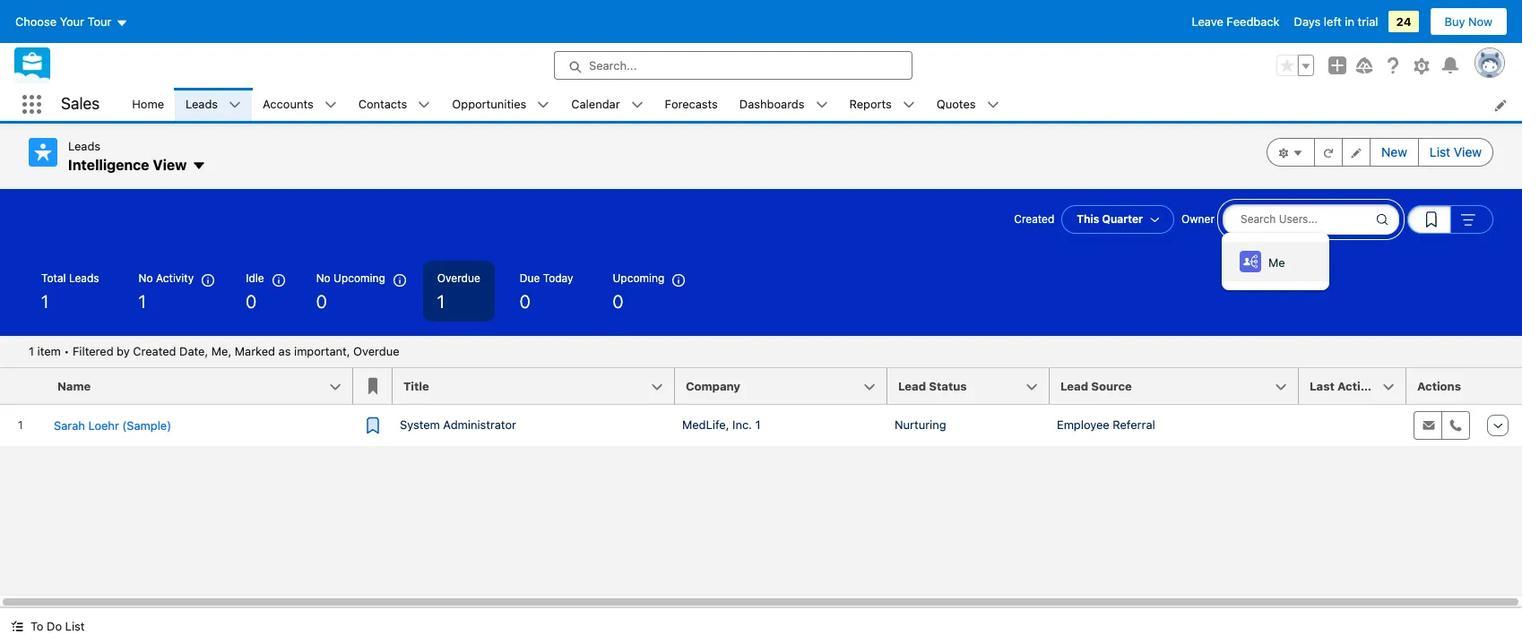 Task type: locate. For each thing, give the bounding box(es) containing it.
text default image left accounts link
[[229, 99, 241, 111]]

1 horizontal spatial created
[[1014, 212, 1055, 226]]

total leads 1
[[41, 272, 99, 312]]

administrator
[[443, 418, 516, 432]]

trial
[[1358, 14, 1378, 29]]

text default image left to
[[11, 621, 23, 633]]

text default image right quotes at the top right
[[987, 99, 999, 111]]

intelligence view
[[68, 156, 187, 173]]

created left this
[[1014, 212, 1055, 226]]

0 horizontal spatial lead
[[898, 379, 926, 394]]

idle
[[246, 272, 264, 285]]

me,
[[211, 344, 232, 359]]

0 for idle
[[246, 291, 257, 312]]

leads right total
[[69, 272, 99, 285]]

0 down no upcoming
[[316, 291, 327, 312]]

1 text default image from the left
[[229, 99, 241, 111]]

dashboards
[[739, 97, 805, 111]]

me option
[[1222, 242, 1330, 282]]

quotes link
[[926, 88, 987, 121]]

1 no from the left
[[139, 272, 153, 285]]

text default image left calendar 'link'
[[537, 99, 550, 111]]

2 horizontal spatial text default image
[[537, 99, 550, 111]]

7 text default image from the left
[[987, 99, 999, 111]]

contacts link
[[348, 88, 418, 121]]

text default image inside reports list item
[[903, 99, 915, 111]]

text default image for reports
[[903, 99, 915, 111]]

grid containing name
[[0, 368, 1522, 448]]

5 text default image from the left
[[815, 99, 828, 111]]

activity inside last activity button
[[1338, 379, 1382, 394]]

activity for no activity
[[156, 272, 194, 285]]

activity
[[156, 272, 194, 285], [1338, 379, 1382, 394]]

leads up intelligence
[[68, 139, 100, 153]]

activity right the last
[[1338, 379, 1382, 394]]

reports
[[850, 97, 892, 111]]

tour
[[87, 14, 112, 29]]

0 horizontal spatial activity
[[156, 272, 194, 285]]

days left in trial
[[1294, 14, 1378, 29]]

1 0 from the left
[[246, 291, 257, 312]]

lead inside "button"
[[1061, 379, 1088, 394]]

list right new
[[1430, 144, 1451, 160]]

text default image right reports
[[903, 99, 915, 111]]

sales
[[61, 94, 100, 113]]

text default image inside accounts "list item"
[[324, 99, 337, 111]]

lead source cell
[[1050, 368, 1310, 405]]

medlife,
[[682, 418, 729, 432]]

1 lead from the left
[[898, 379, 926, 394]]

•
[[64, 344, 69, 359]]

0 vertical spatial list
[[1430, 144, 1451, 160]]

view for intelligence view
[[153, 156, 187, 173]]

company button
[[675, 368, 888, 404]]

0 horizontal spatial no
[[139, 272, 153, 285]]

4 text default image from the left
[[631, 99, 643, 111]]

text default image right calendar
[[631, 99, 643, 111]]

view
[[1454, 144, 1482, 160], [153, 156, 187, 173]]

0 horizontal spatial text default image
[[11, 621, 23, 633]]

2 no from the left
[[316, 272, 331, 285]]

0 vertical spatial activity
[[156, 272, 194, 285]]

leave feedback
[[1192, 14, 1280, 29]]

leads link
[[175, 88, 229, 121]]

1 horizontal spatial upcoming
[[613, 272, 665, 285]]

overdue left 'due'
[[437, 272, 480, 285]]

cell
[[1299, 404, 1407, 447]]

1 horizontal spatial overdue
[[437, 272, 480, 285]]

1 horizontal spatial text default image
[[192, 159, 206, 173]]

2 0 from the left
[[316, 291, 327, 312]]

grid
[[0, 368, 1522, 448]]

list containing home
[[121, 88, 1522, 121]]

name cell
[[47, 368, 364, 405]]

0 vertical spatial overdue
[[437, 272, 480, 285]]

key performance indicators group
[[0, 261, 1522, 336]]

leads
[[186, 97, 218, 111], [68, 139, 100, 153], [69, 272, 99, 285]]

lead inside button
[[898, 379, 926, 394]]

upcoming right today
[[613, 272, 665, 285]]

title cell
[[393, 368, 686, 405]]

upcoming
[[334, 272, 385, 285], [613, 272, 665, 285]]

calendar list item
[[561, 88, 654, 121]]

contacts list item
[[348, 88, 441, 121]]

lead left "source"
[[1061, 379, 1088, 394]]

contacts
[[358, 97, 407, 111]]

last activity cell
[[1299, 368, 1417, 405]]

text default image inside "calendar" list item
[[631, 99, 643, 111]]

upcoming up important,
[[334, 272, 385, 285]]

1 horizontal spatial view
[[1454, 144, 1482, 160]]

view right intelligence
[[153, 156, 187, 173]]

text default image inside dashboards list item
[[815, 99, 828, 111]]

group
[[1277, 55, 1314, 76], [1267, 138, 1494, 167], [1408, 205, 1494, 234]]

no right idle
[[316, 272, 331, 285]]

1 vertical spatial list
[[65, 620, 85, 634]]

list inside group
[[1430, 144, 1451, 160]]

2 vertical spatial text default image
[[11, 621, 23, 633]]

Search Users... text field
[[1222, 204, 1400, 236]]

employee referral
[[1057, 418, 1155, 432]]

action image
[[1478, 368, 1522, 404]]

activity up "date,"
[[156, 272, 194, 285]]

0 vertical spatial text default image
[[537, 99, 550, 111]]

overdue 1
[[437, 272, 480, 312]]

search... button
[[554, 51, 913, 80]]

1 upcoming from the left
[[334, 272, 385, 285]]

list right do
[[65, 620, 85, 634]]

to do list
[[30, 620, 85, 634]]

lead
[[898, 379, 926, 394], [1061, 379, 1088, 394]]

1 vertical spatial group
[[1267, 138, 1494, 167]]

text default image right accounts
[[324, 99, 337, 111]]

2 lead from the left
[[1061, 379, 1088, 394]]

buy
[[1445, 14, 1465, 29]]

lead status button
[[888, 368, 1050, 404]]

overdue inside key performance indicators group
[[437, 272, 480, 285]]

lead source
[[1061, 379, 1132, 394]]

forecasts link
[[654, 88, 729, 121]]

due
[[520, 272, 540, 285]]

text default image inside quotes list item
[[987, 99, 999, 111]]

1
[[41, 291, 49, 312], [139, 291, 146, 312], [437, 291, 445, 312], [29, 344, 34, 359], [755, 418, 761, 432]]

1 horizontal spatial activity
[[1338, 379, 1382, 394]]

no for 0
[[316, 272, 331, 285]]

lead left status
[[898, 379, 926, 394]]

4 0 from the left
[[613, 291, 624, 312]]

text default image down leads link
[[192, 159, 206, 173]]

no activity
[[139, 272, 194, 285]]

1 horizontal spatial lead
[[1061, 379, 1088, 394]]

overdue
[[437, 272, 480, 285], [353, 344, 400, 359]]

name button
[[47, 368, 353, 404]]

quotes
[[937, 97, 976, 111]]

view inside button
[[1454, 144, 1482, 160]]

0 horizontal spatial overdue
[[353, 344, 400, 359]]

0 vertical spatial leads
[[186, 97, 218, 111]]

text default image left reports link at the top of the page
[[815, 99, 828, 111]]

view right new
[[1454, 144, 1482, 160]]

quarter
[[1102, 212, 1143, 226]]

2 vertical spatial group
[[1408, 205, 1494, 234]]

text default image
[[229, 99, 241, 111], [324, 99, 337, 111], [418, 99, 431, 111], [631, 99, 643, 111], [815, 99, 828, 111], [903, 99, 915, 111], [987, 99, 999, 111]]

as
[[278, 344, 291, 359]]

1 inside total leads 1
[[41, 291, 49, 312]]

text default image inside to do list button
[[11, 621, 23, 633]]

text default image right contacts
[[418, 99, 431, 111]]

6 text default image from the left
[[903, 99, 915, 111]]

text default image for quotes
[[987, 99, 999, 111]]

item
[[37, 344, 61, 359]]

text default image inside leads list item
[[229, 99, 241, 111]]

do
[[47, 620, 62, 634]]

text default image
[[537, 99, 550, 111], [192, 159, 206, 173], [11, 621, 23, 633]]

home
[[132, 97, 164, 111]]

0 right "due today 0"
[[613, 291, 624, 312]]

0 horizontal spatial created
[[133, 344, 176, 359]]

opportunities list item
[[441, 88, 561, 121]]

list
[[121, 88, 1522, 121]]

1 vertical spatial activity
[[1338, 379, 1382, 394]]

text default image inside opportunities list item
[[537, 99, 550, 111]]

important cell
[[353, 368, 393, 405]]

0 horizontal spatial view
[[153, 156, 187, 173]]

2 text default image from the left
[[324, 99, 337, 111]]

lead status cell
[[888, 368, 1061, 405]]

0 down idle
[[246, 291, 257, 312]]

last activity
[[1310, 379, 1382, 394]]

no right total leads 1
[[139, 272, 153, 285]]

1 horizontal spatial no
[[316, 272, 331, 285]]

0 horizontal spatial list
[[65, 620, 85, 634]]

no
[[139, 272, 153, 285], [316, 272, 331, 285]]

activity inside key performance indicators group
[[156, 272, 194, 285]]

leads inside total leads 1
[[69, 272, 99, 285]]

dashboards list item
[[729, 88, 839, 121]]

1 horizontal spatial list
[[1430, 144, 1451, 160]]

3 0 from the left
[[520, 291, 530, 312]]

1 item • filtered by created date, me, marked as important, overdue
[[29, 344, 400, 359]]

1 vertical spatial overdue
[[353, 344, 400, 359]]

2 vertical spatial leads
[[69, 272, 99, 285]]

calendar link
[[561, 88, 631, 121]]

created right by
[[133, 344, 176, 359]]

0 horizontal spatial upcoming
[[334, 272, 385, 285]]

text default image inside the contacts list item
[[418, 99, 431, 111]]

marked
[[235, 344, 275, 359]]

lead source button
[[1050, 368, 1299, 404]]

leads right home
[[186, 97, 218, 111]]

overdue up important cell
[[353, 344, 400, 359]]

0 down 'due'
[[520, 291, 530, 312]]

leave
[[1192, 14, 1224, 29]]

choose your tour button
[[14, 7, 129, 36]]

calendar
[[571, 97, 620, 111]]

3 text default image from the left
[[418, 99, 431, 111]]

to
[[30, 620, 43, 634]]



Task type: vqa. For each thing, say whether or not it's contained in the screenshot.
lead status Cell
yes



Task type: describe. For each thing, give the bounding box(es) containing it.
actions
[[1417, 379, 1461, 394]]

leave feedback link
[[1192, 14, 1280, 29]]

owner
[[1182, 212, 1215, 226]]

date,
[[179, 344, 208, 359]]

1 inside overdue 1
[[437, 291, 445, 312]]

by
[[117, 344, 130, 359]]

inc.
[[733, 418, 752, 432]]

last activity button
[[1299, 368, 1407, 404]]

leads list item
[[175, 88, 252, 121]]

0 vertical spatial created
[[1014, 212, 1055, 226]]

no for 1
[[139, 272, 153, 285]]

your
[[60, 14, 84, 29]]

employee
[[1057, 418, 1110, 432]]

intelligence
[[68, 156, 149, 173]]

quotes list item
[[926, 88, 1010, 121]]

left
[[1324, 14, 1342, 29]]

to do list button
[[0, 609, 95, 645]]

today
[[543, 272, 573, 285]]

feedback
[[1227, 14, 1280, 29]]

lead for lead source
[[1061, 379, 1088, 394]]

choose
[[15, 14, 57, 29]]

title button
[[393, 368, 675, 404]]

reports link
[[839, 88, 903, 121]]

buy now
[[1445, 14, 1493, 29]]

lead for lead status
[[898, 379, 926, 394]]

accounts link
[[252, 88, 324, 121]]

dashboards link
[[729, 88, 815, 121]]

actions cell
[[1407, 368, 1478, 405]]

1 item • filtered by created date, me, marked as important, overdue status
[[29, 344, 400, 359]]

list view button
[[1418, 138, 1494, 167]]

0 for no upcoming
[[316, 291, 327, 312]]

text default image for accounts
[[324, 99, 337, 111]]

24
[[1396, 14, 1412, 29]]

forecasts
[[665, 97, 718, 111]]

now
[[1469, 14, 1493, 29]]

activity for last activity
[[1338, 379, 1382, 394]]

0 inside "due today 0"
[[520, 291, 530, 312]]

accounts
[[263, 97, 314, 111]]

new
[[1382, 144, 1408, 160]]

total
[[41, 272, 66, 285]]

text default image for contacts
[[418, 99, 431, 111]]

buy now button
[[1430, 7, 1508, 36]]

important,
[[294, 344, 350, 359]]

no upcoming
[[316, 272, 385, 285]]

group containing new
[[1267, 138, 1494, 167]]

text default image for dashboards
[[815, 99, 828, 111]]

in
[[1345, 14, 1355, 29]]

this
[[1077, 212, 1099, 226]]

0 vertical spatial group
[[1277, 55, 1314, 76]]

lead status
[[898, 379, 967, 394]]

2 upcoming from the left
[[613, 272, 665, 285]]

reports list item
[[839, 88, 926, 121]]

last
[[1310, 379, 1335, 394]]

new button
[[1370, 138, 1419, 167]]

choose your tour
[[15, 14, 112, 29]]

medlife, inc. 1
[[682, 418, 761, 432]]

view for list view
[[1454, 144, 1482, 160]]

system administrator
[[400, 418, 516, 432]]

filtered
[[73, 344, 113, 359]]

text default image for calendar
[[631, 99, 643, 111]]

title
[[403, 379, 429, 394]]

system
[[400, 418, 440, 432]]

this quarter button
[[1062, 205, 1175, 234]]

this quarter
[[1077, 212, 1143, 226]]

text default image for leads
[[229, 99, 241, 111]]

me
[[1269, 255, 1285, 270]]

referral
[[1113, 418, 1155, 432]]

company
[[686, 379, 741, 394]]

leads inside list item
[[186, 97, 218, 111]]

action cell
[[1478, 368, 1522, 405]]

days
[[1294, 14, 1321, 29]]

status
[[929, 379, 967, 394]]

1 vertical spatial created
[[133, 344, 176, 359]]

name
[[57, 379, 91, 394]]

accounts list item
[[252, 88, 348, 121]]

nurturing
[[895, 418, 946, 432]]

due today 0
[[520, 272, 573, 312]]

opportunities
[[452, 97, 527, 111]]

1 vertical spatial text default image
[[192, 159, 206, 173]]

0 for upcoming
[[613, 291, 624, 312]]

list view
[[1430, 144, 1482, 160]]

search...
[[589, 58, 637, 73]]

row number cell
[[0, 368, 47, 405]]

1 vertical spatial leads
[[68, 139, 100, 153]]

home link
[[121, 88, 175, 121]]

row number image
[[0, 368, 47, 404]]

company cell
[[675, 368, 898, 405]]

source
[[1091, 379, 1132, 394]]

opportunities link
[[441, 88, 537, 121]]



